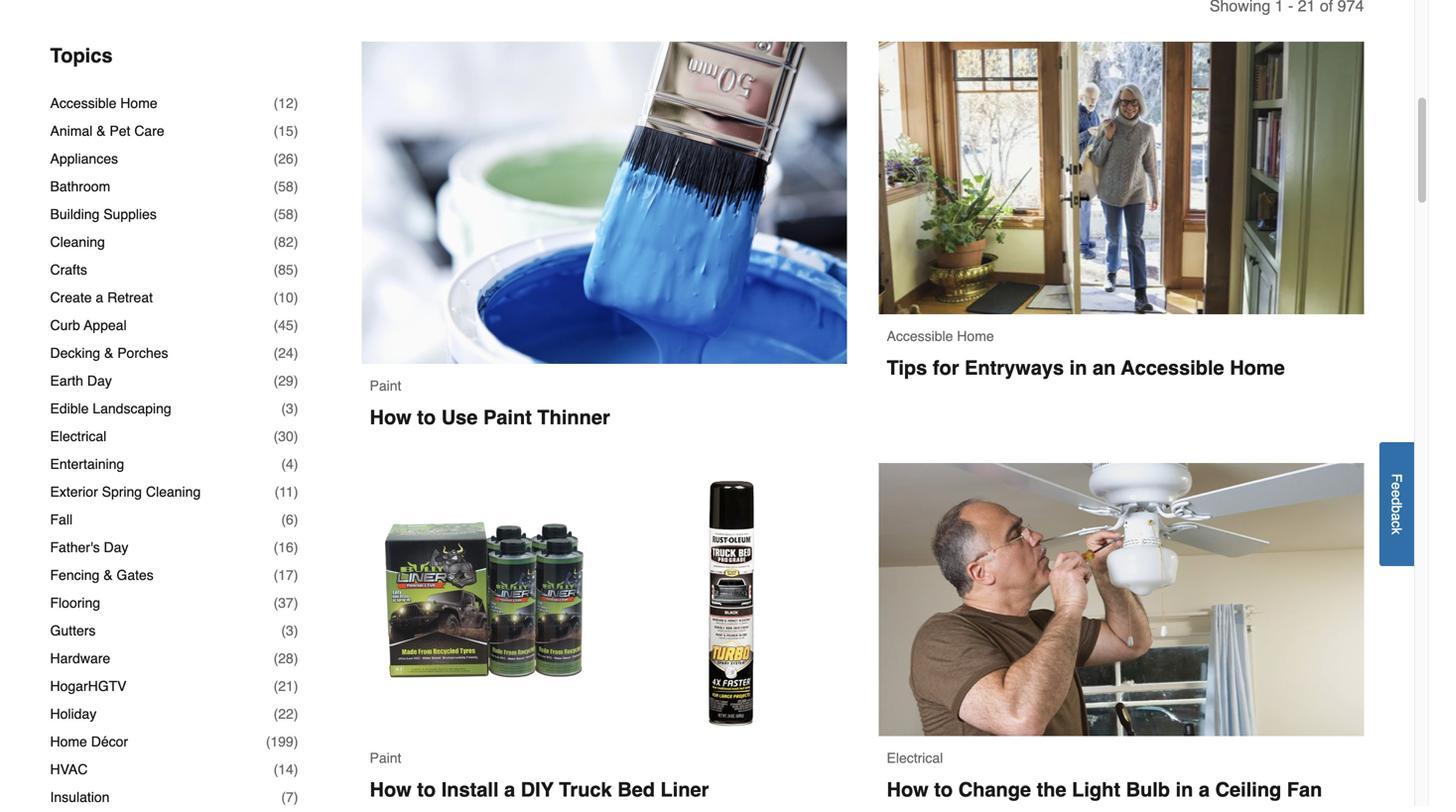 Task type: vqa. For each thing, say whether or not it's contained in the screenshot.


Task type: locate. For each thing, give the bounding box(es) containing it.
truck
[[559, 779, 612, 802]]

58 up 82
[[278, 206, 294, 222]]

1 vertical spatial accessible home
[[887, 329, 994, 345]]

( 11 )
[[275, 484, 298, 500]]

how
[[370, 407, 412, 429], [370, 779, 412, 802], [887, 779, 929, 802]]

17
[[278, 568, 294, 584]]

1 horizontal spatial electrical
[[887, 751, 943, 767]]

1 horizontal spatial accessible
[[887, 329, 953, 345]]

0 vertical spatial paint
[[370, 378, 401, 394]]

to left use
[[417, 407, 436, 429]]

to left install at left bottom
[[417, 779, 436, 802]]

( for building supplies
[[273, 206, 278, 222]]

( for create a retreat
[[273, 290, 278, 306]]

1 vertical spatial ( 3 )
[[281, 623, 298, 639]]

) down ( 15 )
[[294, 151, 298, 167]]

6 ) from the top
[[294, 234, 298, 250]]

1 vertical spatial accessible
[[887, 329, 953, 345]]

0 vertical spatial cleaning
[[50, 234, 105, 250]]

) for earth day
[[294, 373, 298, 389]]

( for holiday
[[273, 707, 278, 723]]

( 16 )
[[273, 540, 298, 556]]

( for animal & pet care
[[273, 123, 278, 139]]

26 ) from the top
[[294, 790, 298, 806]]

( for home décor
[[266, 734, 270, 750]]

) for electrical
[[294, 429, 298, 445]]

cleaning right spring
[[146, 484, 201, 500]]

) for insulation
[[294, 790, 298, 806]]

2 ( 3 ) from the top
[[281, 623, 298, 639]]

day for father's day
[[104, 540, 128, 556]]

to for install
[[417, 779, 436, 802]]

(
[[273, 95, 278, 111], [273, 123, 278, 139], [273, 151, 278, 167], [273, 179, 278, 195], [273, 206, 278, 222], [273, 234, 278, 250], [273, 262, 278, 278], [273, 290, 278, 306], [273, 318, 278, 334], [273, 345, 278, 361], [273, 373, 278, 389], [281, 401, 286, 417], [273, 429, 278, 445], [281, 457, 286, 472], [275, 484, 279, 500], [281, 512, 286, 528], [273, 540, 278, 556], [273, 568, 278, 584], [273, 595, 278, 611], [281, 623, 286, 639], [273, 651, 278, 667], [273, 679, 278, 695], [273, 707, 278, 723], [266, 734, 270, 750], [273, 762, 278, 778], [281, 790, 286, 806]]

) up 4
[[294, 429, 298, 445]]

( 12 )
[[273, 95, 298, 111]]

) up 85
[[294, 234, 298, 250]]

electrical
[[50, 429, 106, 445], [887, 751, 943, 767]]

9 ) from the top
[[294, 318, 298, 334]]

0 horizontal spatial in
[[1069, 357, 1087, 380]]

199
[[270, 734, 294, 750]]

( for father's day
[[273, 540, 278, 556]]

3
[[286, 401, 294, 417], [286, 623, 294, 639]]

decking
[[50, 345, 100, 361]]

2 58 from the top
[[278, 206, 294, 222]]

1 58 from the top
[[278, 179, 294, 195]]

58 for building supplies
[[278, 206, 294, 222]]

how left use
[[370, 407, 412, 429]]

accessible up animal
[[50, 95, 117, 111]]

home
[[120, 95, 157, 111], [957, 329, 994, 345], [1230, 357, 1285, 380], [50, 734, 87, 750]]

58
[[278, 179, 294, 195], [278, 206, 294, 222]]

day up fencing & gates
[[104, 540, 128, 556]]

earth day
[[50, 373, 112, 389]]

) for holiday
[[294, 707, 298, 723]]

17 ) from the top
[[294, 540, 298, 556]]

( 3 ) for gutters
[[281, 623, 298, 639]]

) up 82
[[294, 206, 298, 222]]

11 ) from the top
[[294, 373, 298, 389]]

care
[[134, 123, 164, 139]]

21 ) from the top
[[294, 651, 298, 667]]

58 down ( 26 )
[[278, 179, 294, 195]]

to
[[417, 407, 436, 429], [417, 779, 436, 802], [934, 779, 953, 802]]

45
[[278, 318, 294, 334]]

) down 85
[[294, 290, 298, 306]]

accessible
[[50, 95, 117, 111], [887, 329, 953, 345], [1121, 357, 1224, 380]]

22 ) from the top
[[294, 679, 298, 695]]

) up the 15
[[294, 95, 298, 111]]

diy
[[521, 779, 554, 802]]

0 vertical spatial in
[[1069, 357, 1087, 380]]

) down ( 16 )
[[294, 568, 298, 584]]

) up ( 11 )
[[294, 457, 298, 472]]

25 ) from the top
[[294, 762, 298, 778]]

1 horizontal spatial accessible home
[[887, 329, 994, 345]]

19 ) from the top
[[294, 595, 298, 611]]

0 vertical spatial accessible
[[50, 95, 117, 111]]

12 ) from the top
[[294, 401, 298, 417]]

how for how to use paint thinner
[[370, 407, 412, 429]]

( 58 ) down ( 26 )
[[273, 179, 298, 195]]

( for hogarhgtv
[[273, 679, 278, 695]]

0 vertical spatial day
[[87, 373, 112, 389]]

accessible right 'an'
[[1121, 357, 1224, 380]]

3 ) from the top
[[294, 151, 298, 167]]

20 ) from the top
[[294, 623, 298, 639]]

( for entertaining
[[281, 457, 286, 472]]

1 vertical spatial &
[[104, 345, 113, 361]]

in right bulb
[[1176, 779, 1193, 802]]

( for flooring
[[273, 595, 278, 611]]

0 vertical spatial 3
[[286, 401, 294, 417]]

hogarhgtv
[[50, 679, 127, 695]]

1 vertical spatial ( 58 )
[[273, 206, 298, 222]]

a man and a woman entering through the front door of a home. image
[[879, 42, 1364, 315]]

a up k
[[1389, 513, 1405, 521]]

) up 14
[[294, 734, 298, 750]]

) up 21
[[294, 651, 298, 667]]

7 ) from the top
[[294, 262, 298, 278]]

18 ) from the top
[[294, 568, 298, 584]]

& left gates
[[103, 568, 113, 584]]

( 30 )
[[273, 429, 298, 445]]

cleaning
[[50, 234, 105, 250], [146, 484, 201, 500]]

) for accessible home
[[294, 95, 298, 111]]

paint
[[370, 378, 401, 394], [483, 407, 532, 429], [370, 751, 401, 767]]

electrical for (
[[50, 429, 106, 445]]

1 vertical spatial day
[[104, 540, 128, 556]]

2 horizontal spatial accessible
[[1121, 357, 1224, 380]]

28
[[278, 651, 294, 667]]

( 45 )
[[273, 318, 298, 334]]

2 vertical spatial accessible
[[1121, 357, 1224, 380]]

cleaning down building
[[50, 234, 105, 250]]

2 vertical spatial paint
[[370, 751, 401, 767]]

) down 14
[[294, 790, 298, 806]]

0 vertical spatial ( 3 )
[[281, 401, 298, 417]]

( 21 )
[[273, 679, 298, 695]]

) for fall
[[294, 512, 298, 528]]

23 ) from the top
[[294, 707, 298, 723]]

a
[[96, 290, 103, 306], [1389, 513, 1405, 521], [504, 779, 515, 802], [1199, 779, 1210, 802]]

( 58 ) up 82
[[273, 206, 298, 222]]

1 ( 3 ) from the top
[[281, 401, 298, 417]]

) down ( 21 )
[[294, 707, 298, 723]]

accessible up the tips
[[887, 329, 953, 345]]

) for hardware
[[294, 651, 298, 667]]

) down the ( 4 ) at the left of page
[[294, 484, 298, 500]]

appliances
[[50, 151, 118, 167]]

) down ( 11 )
[[294, 512, 298, 528]]

10
[[278, 290, 294, 306]]

3 up 30
[[286, 401, 294, 417]]

10 ) from the top
[[294, 345, 298, 361]]

( 10 )
[[273, 290, 298, 306]]

décor
[[91, 734, 128, 750]]

bed
[[617, 779, 655, 802]]

insulation
[[50, 790, 110, 806]]

) down 12
[[294, 123, 298, 139]]

) down ( 28 )
[[294, 679, 298, 695]]

3 down ( 37 )
[[286, 623, 294, 639]]

3 for edible landscaping
[[286, 401, 294, 417]]

( 199 )
[[266, 734, 298, 750]]

1 ) from the top
[[294, 95, 298, 111]]

24 ) from the top
[[294, 734, 298, 750]]

0 vertical spatial ( 58 )
[[273, 179, 298, 195]]

1 vertical spatial 58
[[278, 206, 294, 222]]

8 ) from the top
[[294, 290, 298, 306]]

crafts
[[50, 262, 87, 278]]

& left 'pet'
[[96, 123, 106, 139]]

( for fencing & gates
[[273, 568, 278, 584]]

landscaping
[[93, 401, 171, 417]]

16 ) from the top
[[294, 512, 298, 528]]

how left install at left bottom
[[370, 779, 412, 802]]

1 horizontal spatial cleaning
[[146, 484, 201, 500]]

4
[[286, 457, 294, 472]]

0 horizontal spatial accessible home
[[50, 95, 157, 111]]

2 ( 58 ) from the top
[[273, 206, 298, 222]]

( 3 ) up 30
[[281, 401, 298, 417]]

0 vertical spatial &
[[96, 123, 106, 139]]

) down ( 26 )
[[294, 179, 298, 195]]

( for accessible home
[[273, 95, 278, 111]]

how left change
[[887, 779, 929, 802]]

15 ) from the top
[[294, 484, 298, 500]]

retreat
[[107, 290, 153, 306]]

) up ( 10 )
[[294, 262, 298, 278]]

) down ( 37 )
[[294, 623, 298, 639]]

) for father's day
[[294, 540, 298, 556]]

1 horizontal spatial in
[[1176, 779, 1193, 802]]

pet
[[110, 123, 130, 139]]

) up ( 29 )
[[294, 345, 298, 361]]

flooring
[[50, 595, 100, 611]]

( 3 )
[[281, 401, 298, 417], [281, 623, 298, 639]]

in left 'an'
[[1069, 357, 1087, 380]]

a left ceiling
[[1199, 779, 1210, 802]]

0 vertical spatial accessible home
[[50, 95, 157, 111]]

( 82 )
[[273, 234, 298, 250]]

a left diy
[[504, 779, 515, 802]]

) down 24
[[294, 373, 298, 389]]

1 vertical spatial 3
[[286, 623, 294, 639]]

& down appeal
[[104, 345, 113, 361]]

( for fall
[[281, 512, 286, 528]]

( 3 ) down ( 37 )
[[281, 623, 298, 639]]

) for hogarhgtv
[[294, 679, 298, 695]]

1 vertical spatial electrical
[[887, 751, 943, 767]]

create a retreat
[[50, 290, 153, 306]]

to left change
[[934, 779, 953, 802]]

accessible home
[[50, 95, 157, 111], [887, 329, 994, 345]]

f e e d b a c k
[[1389, 474, 1405, 535]]

0 vertical spatial electrical
[[50, 429, 106, 445]]

( 58 ) for bathroom
[[273, 179, 298, 195]]

2 3 from the top
[[286, 623, 294, 639]]

2 ) from the top
[[294, 123, 298, 139]]

tips for entryways in an accessible home
[[887, 357, 1285, 380]]

( 26 )
[[273, 151, 298, 167]]

0 horizontal spatial electrical
[[50, 429, 106, 445]]

30
[[278, 429, 294, 445]]

animal
[[50, 123, 93, 139]]

1 e from the top
[[1389, 482, 1405, 490]]

a full truck bed liner kit and two cans of rust-oleum spray paint truck bed liners. image
[[362, 464, 847, 737]]

) up 7
[[294, 762, 298, 778]]

( 4 )
[[281, 457, 298, 472]]

13 ) from the top
[[294, 429, 298, 445]]

26
[[278, 151, 294, 167]]

) for edible landscaping
[[294, 401, 298, 417]]

accessible home up for
[[887, 329, 994, 345]]

exterior
[[50, 484, 98, 500]]

) down ( 10 )
[[294, 318, 298, 334]]

5 ) from the top
[[294, 206, 298, 222]]

earth
[[50, 373, 83, 389]]

e
[[1389, 482, 1405, 490], [1389, 490, 1405, 498]]

) down ( 17 )
[[294, 595, 298, 611]]

) for hvac
[[294, 762, 298, 778]]

) up 30
[[294, 401, 298, 417]]

day down decking & porches
[[87, 373, 112, 389]]

e up b
[[1389, 490, 1405, 498]]

e up d on the bottom right
[[1389, 482, 1405, 490]]

how to use paint thinner
[[370, 407, 610, 429]]

14 ) from the top
[[294, 457, 298, 472]]

1 ( 58 ) from the top
[[273, 179, 298, 195]]

( 58 )
[[273, 179, 298, 195], [273, 206, 298, 222]]

2 vertical spatial &
[[103, 568, 113, 584]]

4 ) from the top
[[294, 179, 298, 195]]

accessible for (
[[50, 95, 117, 111]]

accessible home up animal & pet care
[[50, 95, 157, 111]]

0 horizontal spatial accessible
[[50, 95, 117, 111]]

( 7 )
[[281, 790, 298, 806]]

0 vertical spatial 58
[[278, 179, 294, 195]]

to for use
[[417, 407, 436, 429]]

1 3 from the top
[[286, 401, 294, 417]]

gutters
[[50, 623, 96, 639]]

) down ( 6 )
[[294, 540, 298, 556]]



Task type: describe. For each thing, give the bounding box(es) containing it.
29
[[278, 373, 294, 389]]

how to change the light bulb in a ceiling fan
[[887, 779, 1322, 802]]

k
[[1389, 528, 1405, 535]]

animal & pet care
[[50, 123, 164, 139]]

a inside button
[[1389, 513, 1405, 521]]

( for curb appeal
[[273, 318, 278, 334]]

) for building supplies
[[294, 206, 298, 222]]

exterior spring cleaning
[[50, 484, 201, 500]]

& for decking
[[104, 345, 113, 361]]

16
[[278, 540, 294, 556]]

14
[[278, 762, 294, 778]]

) for curb appeal
[[294, 318, 298, 334]]

( for edible landscaping
[[281, 401, 286, 417]]

0 horizontal spatial cleaning
[[50, 234, 105, 250]]

) for bathroom
[[294, 179, 298, 195]]

thinner
[[537, 407, 610, 429]]

light
[[1072, 779, 1120, 802]]

accessible home for tips for entryways in an accessible home
[[887, 329, 994, 345]]

f e e d b a c k button
[[1379, 442, 1414, 566]]

ceiling
[[1215, 779, 1281, 802]]

( 37 )
[[273, 595, 298, 611]]

install
[[441, 779, 499, 802]]

) for entertaining
[[294, 457, 298, 472]]

building supplies
[[50, 206, 157, 222]]

15
[[278, 123, 294, 139]]

21
[[278, 679, 294, 695]]

edible landscaping
[[50, 401, 171, 417]]

paint for install
[[370, 751, 401, 767]]

fencing & gates
[[50, 568, 154, 584]]

holiday
[[50, 707, 96, 723]]

paint for use
[[370, 378, 401, 394]]

( 22 )
[[273, 707, 298, 723]]

( for gutters
[[281, 623, 286, 639]]

entertaining
[[50, 457, 124, 472]]

( 17 )
[[273, 568, 298, 584]]

decking & porches
[[50, 345, 168, 361]]

topics
[[50, 44, 113, 67]]

( for hardware
[[273, 651, 278, 667]]

electrical for how to change the light bulb in a ceiling fan
[[887, 751, 943, 767]]

( for decking & porches
[[273, 345, 278, 361]]

( for appliances
[[273, 151, 278, 167]]

( for crafts
[[273, 262, 278, 278]]

gates
[[117, 568, 154, 584]]

24
[[278, 345, 294, 361]]

1 vertical spatial paint
[[483, 407, 532, 429]]

1 vertical spatial in
[[1176, 779, 1193, 802]]

( for hvac
[[273, 762, 278, 778]]

accessible home for (
[[50, 95, 157, 111]]

) for flooring
[[294, 595, 298, 611]]

) for exterior spring cleaning
[[294, 484, 298, 500]]

22
[[278, 707, 294, 723]]

2 e from the top
[[1389, 490, 1405, 498]]

( for insulation
[[281, 790, 286, 806]]

( for bathroom
[[273, 179, 278, 195]]

37
[[278, 595, 294, 611]]

) for decking & porches
[[294, 345, 298, 361]]

12
[[278, 95, 294, 111]]

liner
[[660, 779, 709, 802]]

1 vertical spatial cleaning
[[146, 484, 201, 500]]

( 28 )
[[273, 651, 298, 667]]

home décor
[[50, 734, 128, 750]]

( 24 )
[[273, 345, 298, 361]]

( for cleaning
[[273, 234, 278, 250]]

d
[[1389, 498, 1405, 506]]

( 6 )
[[281, 512, 298, 528]]

( 58 ) for building supplies
[[273, 206, 298, 222]]

porches
[[117, 345, 168, 361]]

( for earth day
[[273, 373, 278, 389]]

bulb
[[1126, 779, 1170, 802]]

( for exterior spring cleaning
[[275, 484, 279, 500]]

7
[[286, 790, 294, 806]]

entryways
[[965, 357, 1064, 380]]

( 3 ) for edible landscaping
[[281, 401, 298, 417]]

an
[[1093, 357, 1116, 380]]

) for cleaning
[[294, 234, 298, 250]]

) for animal & pet care
[[294, 123, 298, 139]]

fan
[[1287, 779, 1322, 802]]

how for how to change the light bulb in a ceiling fan
[[887, 779, 929, 802]]

3 for gutters
[[286, 623, 294, 639]]

) for gutters
[[294, 623, 298, 639]]

11
[[279, 484, 294, 500]]

( 85 )
[[273, 262, 298, 278]]

82
[[278, 234, 294, 250]]

create
[[50, 290, 92, 306]]

change
[[958, 779, 1031, 802]]

) for home décor
[[294, 734, 298, 750]]

curb appeal
[[50, 318, 127, 334]]

b
[[1389, 506, 1405, 513]]

( for electrical
[[273, 429, 278, 445]]

& for animal
[[96, 123, 106, 139]]

use
[[441, 407, 478, 429]]

c
[[1389, 521, 1405, 528]]

fencing
[[50, 568, 100, 584]]

for
[[933, 357, 959, 380]]

day for earth day
[[87, 373, 112, 389]]

a man changing a lightbulb in a ceiling fan light. image
[[879, 464, 1364, 737]]

a up appeal
[[96, 290, 103, 306]]

father's day
[[50, 540, 128, 556]]

building
[[50, 206, 100, 222]]

edible
[[50, 401, 89, 417]]

close-up of a paintbrush dipped into a can of blue paint. image
[[362, 42, 847, 364]]

how to install a diy truck bed liner
[[370, 779, 709, 802]]

to for change
[[934, 779, 953, 802]]

( 29 )
[[273, 373, 298, 389]]

) for appliances
[[294, 151, 298, 167]]

( 14 )
[[273, 762, 298, 778]]

appeal
[[84, 318, 127, 334]]

) for fencing & gates
[[294, 568, 298, 584]]

) for create a retreat
[[294, 290, 298, 306]]

spring
[[102, 484, 142, 500]]

bathroom
[[50, 179, 110, 195]]

father's
[[50, 540, 100, 556]]

how for how to install a diy truck bed liner
[[370, 779, 412, 802]]

85
[[278, 262, 294, 278]]

supplies
[[103, 206, 157, 222]]

tips
[[887, 357, 927, 380]]

accessible for tips for entryways in an accessible home
[[887, 329, 953, 345]]

hardware
[[50, 651, 110, 667]]

) for crafts
[[294, 262, 298, 278]]

fall
[[50, 512, 73, 528]]

58 for bathroom
[[278, 179, 294, 195]]

& for fencing
[[103, 568, 113, 584]]

hvac
[[50, 762, 88, 778]]



